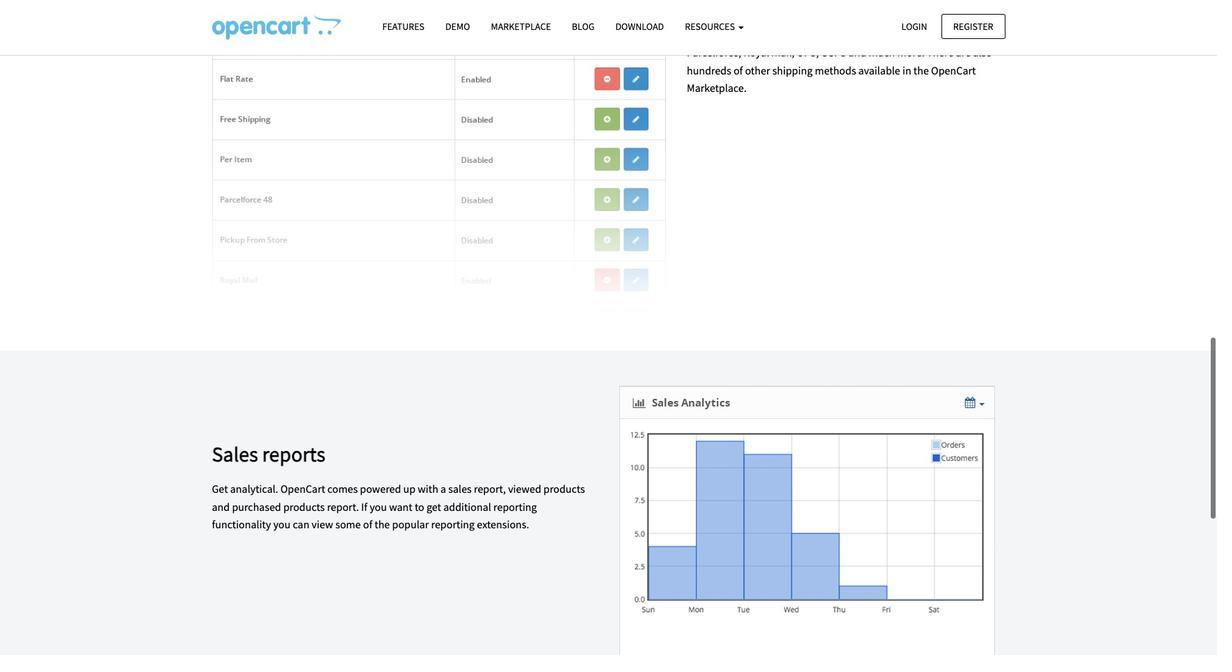 Task type: describe. For each thing, give the bounding box(es) containing it.
sales
[[449, 482, 472, 496]]

world-
[[733, 10, 763, 24]]

0 horizontal spatial reporting
[[431, 517, 475, 531]]

usps
[[821, 45, 847, 59]]

additional
[[444, 500, 491, 513]]

1 horizontal spatial you
[[370, 500, 387, 513]]

much
[[869, 45, 895, 59]]

a
[[441, 482, 446, 496]]

login link
[[890, 14, 940, 39]]

integrated
[[903, 10, 950, 24]]

for
[[953, 10, 966, 24]]

shipping methods image
[[212, 0, 666, 316]]

fedex,
[[942, 28, 973, 41]]

methods
[[815, 63, 857, 77]]

features link
[[372, 15, 435, 39]]

reports
[[262, 441, 325, 467]]

available
[[859, 63, 901, 77]]

renowned
[[763, 10, 810, 24]]

of inside the most world-renowned shipping methods, integrated for you. opencart has integrations with australia post, citylink, fedex, parcelforce, royal mail, ups, usps and much more. there are also hundreds of other shipping methods available in the opencart marketplace.
[[734, 63, 743, 77]]

mail,
[[772, 45, 795, 59]]

report.
[[327, 500, 359, 513]]

1 horizontal spatial products
[[544, 482, 585, 496]]

most
[[707, 10, 730, 24]]

and inside the most world-renowned shipping methods, integrated for you. opencart has integrations with australia post, citylink, fedex, parcelforce, royal mail, ups, usps and much more. there are also hundreds of other shipping methods available in the opencart marketplace.
[[849, 45, 867, 59]]

0 horizontal spatial you
[[273, 517, 291, 531]]

marketplace.
[[687, 81, 747, 95]]

login
[[902, 20, 928, 32]]

powered
[[360, 482, 401, 496]]

1 horizontal spatial opencart
[[687, 28, 732, 41]]

demo
[[446, 20, 470, 33]]

to
[[415, 500, 425, 513]]

extensions.
[[477, 517, 529, 531]]

get
[[427, 500, 441, 513]]

the
[[687, 10, 705, 24]]

citylink,
[[902, 28, 940, 41]]

resources link
[[675, 15, 755, 39]]

with inside the most world-renowned shipping methods, integrated for you. opencart has integrations with australia post, citylink, fedex, parcelforce, royal mail, ups, usps and much more. there are also hundreds of other shipping methods available in the opencart marketplace.
[[811, 28, 831, 41]]

marketplace link
[[481, 15, 562, 39]]

in
[[903, 63, 912, 77]]

more.
[[898, 45, 925, 59]]

download
[[616, 20, 664, 33]]

1 horizontal spatial reporting
[[494, 500, 537, 513]]

integrations
[[753, 28, 809, 41]]

report,
[[474, 482, 506, 496]]

want
[[389, 500, 413, 513]]

and inside get analytical. opencart comes powered up with a sales report, viewed products and purchased products report. if you want to get additional reporting functionality you can view some of the popular reporting extensions.
[[212, 500, 230, 513]]

are
[[956, 45, 971, 59]]



Task type: locate. For each thing, give the bounding box(es) containing it.
methods,
[[856, 10, 900, 24]]

0 horizontal spatial with
[[418, 482, 439, 496]]

1 horizontal spatial of
[[734, 63, 743, 77]]

you.
[[968, 10, 988, 24]]

with left a
[[418, 482, 439, 496]]

1 vertical spatial opencart
[[932, 63, 976, 77]]

0 horizontal spatial products
[[283, 500, 325, 513]]

1 vertical spatial of
[[363, 517, 373, 531]]

get
[[212, 482, 228, 496]]

post,
[[876, 28, 900, 41]]

analytical.
[[230, 482, 278, 496]]

and down get
[[212, 500, 230, 513]]

with inside get analytical. opencart comes powered up with a sales report, viewed products and purchased products report. if you want to get additional reporting functionality you can view some of the popular reporting extensions.
[[418, 482, 439, 496]]

has
[[734, 28, 751, 41]]

products right the viewed
[[544, 482, 585, 496]]

0 vertical spatial of
[[734, 63, 743, 77]]

the right in
[[914, 63, 929, 77]]

opencart - features image
[[212, 15, 341, 40]]

opencart
[[687, 28, 732, 41], [932, 63, 976, 77], [281, 482, 325, 496]]

opencart up parcelforce,
[[687, 28, 732, 41]]

australia
[[834, 28, 874, 41]]

1 vertical spatial products
[[283, 500, 325, 513]]

get analytical. opencart comes powered up with a sales report, viewed products and purchased products report. if you want to get additional reporting functionality you can view some of the popular reporting extensions.
[[212, 482, 585, 531]]

opencart down are
[[932, 63, 976, 77]]

1 horizontal spatial the
[[914, 63, 929, 77]]

ups,
[[797, 45, 819, 59]]

sales reports
[[212, 441, 325, 467]]

0 vertical spatial and
[[849, 45, 867, 59]]

sales reports image
[[619, 386, 995, 655]]

2 vertical spatial opencart
[[281, 482, 325, 496]]

demo link
[[435, 15, 481, 39]]

products
[[544, 482, 585, 496], [283, 500, 325, 513]]

reporting down the viewed
[[494, 500, 537, 513]]

hundreds
[[687, 63, 732, 77]]

the inside get analytical. opencart comes powered up with a sales report, viewed products and purchased products report. if you want to get additional reporting functionality you can view some of the popular reporting extensions.
[[375, 517, 390, 531]]

you
[[370, 500, 387, 513], [273, 517, 291, 531]]

some
[[336, 517, 361, 531]]

you left can
[[273, 517, 291, 531]]

register
[[954, 20, 994, 32]]

opencart inside get analytical. opencart comes powered up with a sales report, viewed products and purchased products report. if you want to get additional reporting functionality you can view some of the popular reporting extensions.
[[281, 482, 325, 496]]

the down 'want'
[[375, 517, 390, 531]]

purchased
[[232, 500, 281, 513]]

reporting down additional
[[431, 517, 475, 531]]

there
[[927, 45, 954, 59]]

blog
[[572, 20, 595, 33]]

royal
[[744, 45, 770, 59]]

with down shipping
[[811, 28, 831, 41]]

blog link
[[562, 15, 605, 39]]

0 horizontal spatial of
[[363, 517, 373, 531]]

0 horizontal spatial opencart
[[281, 482, 325, 496]]

viewed
[[508, 482, 542, 496]]

up
[[403, 482, 416, 496]]

the most world-renowned shipping methods, integrated for you. opencart has integrations with australia post, citylink, fedex, parcelforce, royal mail, ups, usps and much more. there are also hundreds of other shipping methods available in the opencart marketplace.
[[687, 10, 993, 95]]

1 horizontal spatial with
[[811, 28, 831, 41]]

1 vertical spatial with
[[418, 482, 439, 496]]

you right if
[[370, 500, 387, 513]]

the inside the most world-renowned shipping methods, integrated for you. opencart has integrations with australia post, citylink, fedex, parcelforce, royal mail, ups, usps and much more. there are also hundreds of other shipping methods available in the opencart marketplace.
[[914, 63, 929, 77]]

functionality
[[212, 517, 271, 531]]

0 vertical spatial opencart
[[687, 28, 732, 41]]

comes
[[328, 482, 358, 496]]

download link
[[605, 15, 675, 39]]

parcelforce,
[[687, 45, 742, 59]]

if
[[361, 500, 368, 513]]

1 vertical spatial reporting
[[431, 517, 475, 531]]

of inside get analytical. opencart comes powered up with a sales report, viewed products and purchased products report. if you want to get additional reporting functionality you can view some of the popular reporting extensions.
[[363, 517, 373, 531]]

0 vertical spatial you
[[370, 500, 387, 513]]

opencart up can
[[281, 482, 325, 496]]

1 vertical spatial the
[[375, 517, 390, 531]]

0 vertical spatial reporting
[[494, 500, 537, 513]]

register link
[[942, 14, 1006, 39]]

1 horizontal spatial and
[[849, 45, 867, 59]]

of down if
[[363, 517, 373, 531]]

can
[[293, 517, 310, 531]]

products up can
[[283, 500, 325, 513]]

resources
[[685, 20, 737, 33]]

also
[[973, 45, 993, 59]]

of left other
[[734, 63, 743, 77]]

sales
[[212, 441, 258, 467]]

1 vertical spatial and
[[212, 500, 230, 513]]

shipping
[[773, 63, 813, 77]]

with
[[811, 28, 831, 41], [418, 482, 439, 496]]

0 vertical spatial the
[[914, 63, 929, 77]]

shipping
[[812, 10, 854, 24]]

view
[[312, 517, 333, 531]]

other
[[745, 63, 770, 77]]

marketplace
[[491, 20, 551, 33]]

0 vertical spatial products
[[544, 482, 585, 496]]

0 horizontal spatial and
[[212, 500, 230, 513]]

and down australia
[[849, 45, 867, 59]]

features
[[383, 20, 425, 33]]

and
[[849, 45, 867, 59], [212, 500, 230, 513]]

of
[[734, 63, 743, 77], [363, 517, 373, 531]]

0 vertical spatial with
[[811, 28, 831, 41]]

popular
[[392, 517, 429, 531]]

2 horizontal spatial opencart
[[932, 63, 976, 77]]

0 horizontal spatial the
[[375, 517, 390, 531]]

reporting
[[494, 500, 537, 513], [431, 517, 475, 531]]

the
[[914, 63, 929, 77], [375, 517, 390, 531]]

1 vertical spatial you
[[273, 517, 291, 531]]



Task type: vqa. For each thing, say whether or not it's contained in the screenshot.
of in the GET ANALYTICAL. OPENCART COMES POWERED UP WITH A SALES REPORT, VIEWED PRODUCTS AND PURCHASED PRODUCTS REPORT. IF YOU WANT TO GET ADDITIONAL REPORTING FUNCTIONALITY YOU CAN VIEW SOME OF THE POPULAR REPORTING EXTENSIONS.
yes



